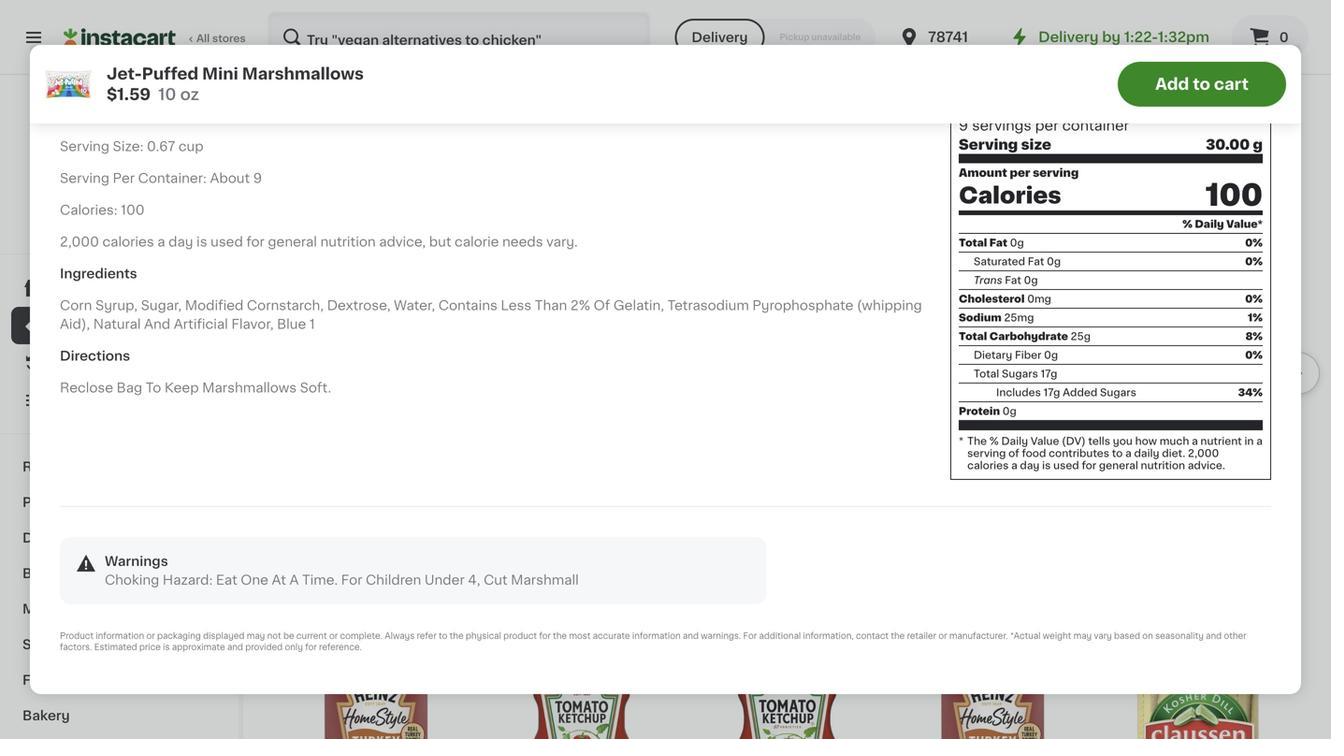 Task type: describe. For each thing, give the bounding box(es) containing it.
product group containing spend $32, save $5
[[692, 217, 883, 530]]

0 horizontal spatial 9
[[253, 172, 262, 185]]

0 horizontal spatial used
[[211, 236, 243, 249]]

spend $32, save $5 button for 4th product group from left
[[898, 498, 1088, 530]]

vary.
[[547, 236, 578, 249]]

topping
[[1166, 461, 1219, 474]]

0 horizontal spatial day
[[169, 236, 193, 249]]

serving for serving size: 0.67 cup
[[60, 140, 109, 153]]

value*
[[1227, 219, 1263, 229]]

1 spend $32, save $5 from the left
[[283, 500, 386, 511]]

1 horizontal spatial and
[[683, 632, 699, 640]]

natural
[[93, 318, 141, 331]]

see
[[486, 499, 507, 509]]

hazard:
[[163, 573, 213, 587]]

0 horizontal spatial 100
[[121, 204, 145, 217]]

extra
[[1175, 442, 1208, 456]]

size:
[[113, 140, 144, 153]]

shop
[[52, 282, 87, 295]]

on
[[1143, 632, 1154, 640]]

buy it again link
[[11, 344, 227, 382]]

0mg
[[1028, 294, 1052, 304]]

artificial
[[174, 318, 228, 331]]

2 may from the left
[[1074, 632, 1092, 640]]

calories
[[959, 184, 1062, 207]]

add to cart button
[[1118, 62, 1287, 107]]

$32, for spend $32, save $5 "button" related to 5th product group from the right
[[319, 500, 343, 511]]

see eligible items
[[486, 499, 580, 509]]

% inside * the % daily value (dv) tells you how much a nutrient in a serving of food contributes to a daily diet. 2,000 calories a day is used for general nutrition advice.
[[990, 436, 999, 446]]

0% for total fat 0g
[[1246, 238, 1263, 248]]

(dv)
[[1062, 436, 1086, 446]]

view
[[1211, 169, 1243, 182]]

higher than in-store prices
[[43, 208, 185, 218]]

service type group
[[675, 19, 876, 56]]

0g for saturated fat 0g
[[1047, 256, 1061, 267]]

$ 2 39
[[1107, 418, 1143, 437]]

choking
[[105, 573, 159, 587]]

beverages
[[22, 567, 94, 580]]

food
[[1022, 448, 1047, 458]]

more
[[1246, 169, 1281, 182]]

spend for 4th product group from left
[[900, 500, 934, 511]]

store
[[122, 208, 149, 218]]

bag
[[117, 381, 142, 395]]

about
[[210, 172, 250, 185]]

price
[[139, 643, 161, 652]]

tetrasodium
[[668, 299, 749, 312]]

0g for trans fat 0g
[[1024, 275, 1038, 285]]

8
[[1103, 479, 1110, 490]]

1 or from the left
[[146, 632, 155, 640]]

puffed for jet-puffed mini marshmallows
[[925, 442, 969, 456]]

jet- for jet-puffed mini marshmallows
[[898, 442, 925, 456]]

nutrition
[[959, 82, 1107, 112]]

a
[[290, 573, 299, 587]]

$32, for product group containing 2 spend $32, save $5 "button"
[[1142, 500, 1165, 511]]

b
[[130, 186, 140, 199]]

add to cart
[[1156, 76, 1249, 92]]

$1.59
[[107, 87, 151, 102]]

add button for cool whip extra creamy whipped topping
[[1216, 223, 1289, 256]]

of
[[1009, 448, 1020, 458]]

3 save from the left
[[756, 500, 781, 511]]

2,000 calories a day is used for general nutrition advice, but calorie needs vary.
[[60, 236, 578, 249]]

serving size
[[959, 138, 1052, 152]]

2,000 inside * the % daily value (dv) tells you how much a nutrient in a serving of food contributes to a daily diet. 2,000 calories a day is used for general nutrition advice.
[[1188, 448, 1219, 458]]

$5 for product group containing 2 spend $32, save $5 "button"
[[1195, 500, 1208, 511]]

dietary
[[974, 350, 1013, 360]]

4 save from the left
[[1168, 500, 1192, 511]]

a down prices
[[157, 236, 165, 249]]

marshmallows for jet-puffed mini marshmallows $1.59 10 oz
[[242, 66, 364, 82]]

for inside warnings choking hazard: eat one at a time. for children under 4, cut marshmall
[[341, 573, 363, 587]]

item carousel region
[[281, 210, 1320, 556]]

cholesterol
[[959, 294, 1025, 304]]

puffed for jet-puffed mini marshmallows $1.59 10 oz
[[142, 66, 199, 82]]

directions
[[60, 350, 130, 363]]

warnings choking hazard: eat one at a time. for children under 4, cut marshmall
[[105, 555, 579, 587]]

is inside * the % daily value (dv) tells you how much a nutrient in a serving of food contributes to a daily diet. 2,000 calories a day is used for general nutrition advice.
[[1043, 460, 1051, 471]]

add for product group containing 2
[[1252, 233, 1279, 246]]

product information or packaging displayed may not be current or complete. always refer to the physical product for the most accurate information and warnings. for additional information, contact the retailer or manufacturer. *actual weight may vary based on seasonality and other factors. estimated price is approximate and provided only for reference.
[[60, 632, 1247, 652]]

sugar,
[[141, 299, 182, 312]]

2 the from the left
[[553, 632, 567, 640]]

1 information from the left
[[96, 632, 144, 640]]

0 horizontal spatial 2,000
[[60, 236, 99, 249]]

0 horizontal spatial and
[[227, 643, 243, 652]]

& for dairy
[[62, 532, 73, 545]]

weight
[[1043, 632, 1072, 640]]

and
[[144, 318, 170, 331]]

delivery by 1:22-1:32pm link
[[1009, 26, 1210, 49]]

day inside * the % daily value (dv) tells you how much a nutrient in a serving of food contributes to a daily diet. 2,000 calories a day is used for general nutrition advice.
[[1020, 460, 1040, 471]]

satisfaction
[[79, 227, 142, 237]]

0 vertical spatial calories
[[102, 236, 154, 249]]

1 horizontal spatial 100
[[1206, 180, 1263, 210]]

100% satisfaction guarantee
[[48, 227, 198, 237]]

fat for saturated
[[1028, 256, 1045, 267]]

1 product group from the left
[[281, 217, 471, 530]]

mini for jet-puffed mini marshmallows $1.59 10 oz
[[202, 66, 238, 82]]

protein
[[959, 406, 1000, 416]]

1 horizontal spatial serving
[[1033, 167, 1079, 178]]

you
[[1113, 436, 1133, 446]]

jet- for jet-puffed mini marshmallows $1.59 10 oz
[[107, 66, 142, 82]]

fiber
[[1015, 350, 1042, 360]]

a down the you at the right
[[1126, 448, 1132, 458]]

to inside button
[[1193, 76, 1211, 92]]

0.67
[[147, 140, 175, 153]]

h-e-b
[[99, 186, 140, 199]]

size
[[1021, 138, 1052, 152]]

& for meat
[[60, 603, 71, 616]]

0% for cholesterol 0mg
[[1246, 294, 1263, 304]]

view more link
[[1211, 167, 1294, 185]]

snacks & candy link
[[11, 627, 227, 663]]

used inside * the % daily value (dv) tells you how much a nutrient in a serving of food contributes to a daily diet. 2,000 calories a day is used for general nutrition advice.
[[1054, 460, 1080, 471]]

g
[[1253, 138, 1263, 152]]

cool whip extra creamy whipped topping 8 oz
[[1103, 442, 1264, 490]]

reclose bag to keep marshmallows soft.
[[60, 381, 331, 395]]

vary
[[1094, 632, 1112, 640]]

2 spend $32, save $5 from the left
[[900, 500, 1003, 511]]

34%
[[1239, 387, 1263, 398]]

condiments
[[281, 587, 409, 607]]

h-
[[99, 186, 116, 199]]

2
[[1114, 418, 1127, 437]]

stores
[[212, 33, 246, 44]]

amount per serving
[[959, 167, 1079, 178]]

product
[[504, 632, 537, 640]]

$5 for spend $32, save $5 "button" for product group containing spend $32, save $5
[[783, 500, 797, 511]]

time.
[[302, 573, 338, 587]]

how
[[1136, 436, 1158, 446]]

add down 1:32pm
[[1156, 76, 1190, 92]]

$5 for spend $32, save $5 "button" for 4th product group from left
[[989, 500, 1003, 511]]

marshmallows for jet-puffed mini marshmallows
[[898, 461, 992, 474]]

all stores
[[197, 33, 246, 44]]

carbohydrate
[[990, 331, 1069, 341]]

cup
[[179, 140, 204, 153]]

1 horizontal spatial %
[[1183, 219, 1193, 229]]

a right much at right
[[1192, 436, 1198, 446]]

3 the from the left
[[891, 632, 905, 640]]

spend $32, save $5 button for 5th product group from the right
[[281, 498, 471, 530]]

fat for total
[[990, 238, 1008, 248]]

creamy
[[1212, 442, 1264, 456]]

frozen
[[22, 674, 68, 687]]

25mg
[[1005, 312, 1034, 323]]

it
[[82, 357, 91, 370]]

guarantee
[[144, 227, 198, 237]]

saturated fat 0g
[[974, 256, 1061, 267]]

than
[[81, 208, 105, 218]]

trans fat 0g
[[974, 275, 1038, 285]]

provided
[[245, 643, 283, 652]]

servings per container
[[972, 119, 1130, 132]]



Task type: locate. For each thing, give the bounding box(es) containing it.
2 product group from the left
[[486, 217, 677, 511]]

contributes
[[1049, 448, 1110, 458]]

% left value* at the top right of the page
[[1183, 219, 1193, 229]]

serving for serving size
[[959, 138, 1018, 152]]

or up reference.
[[329, 632, 338, 640]]

condiments & sauces
[[281, 587, 511, 607]]

0 vertical spatial daily
[[1195, 219, 1225, 229]]

0 horizontal spatial general
[[268, 236, 317, 249]]

0 horizontal spatial mini
[[202, 66, 238, 82]]

0g for total fat 0g
[[1010, 238, 1024, 248]]

daily up of
[[1002, 436, 1029, 446]]

2 vertical spatial total
[[974, 369, 1000, 379]]

1 horizontal spatial 9
[[959, 119, 969, 132]]

2 horizontal spatial to
[[1193, 76, 1211, 92]]

whipped
[[1103, 461, 1163, 474]]

to inside product information or packaging displayed may not be current or complete. always refer to the physical product for the most accurate information and warnings. for additional information, contact the retailer or manufacturer. *actual weight may vary based on seasonality and other factors. estimated price is approximate and provided only for reference.
[[439, 632, 448, 640]]

marshmall
[[511, 573, 579, 587]]

0 horizontal spatial oz
[[180, 87, 199, 102]]

4 0% from the top
[[1246, 350, 1263, 360]]

& for snacks
[[75, 638, 86, 651]]

1 vertical spatial jet-
[[898, 442, 925, 456]]

0 vertical spatial mini
[[202, 66, 238, 82]]

a
[[157, 236, 165, 249], [1192, 436, 1198, 446], [1257, 436, 1263, 446], [1126, 448, 1132, 458], [1012, 460, 1018, 471]]

puffed inside jet-puffed mini marshmallows
[[925, 442, 969, 456]]

4 spend from the left
[[1105, 500, 1140, 511]]

total up saturated
[[959, 238, 988, 248]]

0 vertical spatial total
[[959, 238, 988, 248]]

2 information from the left
[[632, 632, 681, 640]]

4 spend $32, save $5 button from the left
[[1103, 498, 1294, 530]]

higher than in-store prices link
[[43, 206, 196, 221]]

for right product
[[539, 632, 551, 640]]

serving inside * the % daily value (dv) tells you how much a nutrient in a serving of food contributes to a daily diet. 2,000 calories a day is used for general nutrition advice.
[[968, 448, 1006, 458]]

100 down b
[[121, 204, 145, 217]]

total sugars 17g
[[974, 369, 1058, 379]]

mini inside jet-puffed mini marshmallows $1.59 10 oz
[[202, 66, 238, 82]]

2,000 down 'than'
[[60, 236, 99, 249]]

1 save from the left
[[345, 500, 370, 511]]

3 product group from the left
[[692, 217, 883, 530]]

2 vertical spatial marshmallows
[[898, 461, 992, 474]]

add for 5th product group from the right
[[429, 233, 456, 246]]

jet- left '*'
[[898, 442, 925, 456]]

marshmallows down '*'
[[898, 461, 992, 474]]

78741
[[928, 30, 969, 44]]

1 vertical spatial daily
[[1002, 436, 1029, 446]]

add for 4th product group from left
[[1046, 233, 1073, 246]]

eat
[[216, 573, 237, 587]]

delivery for delivery by 1:22-1:32pm
[[1039, 30, 1099, 44]]

add button down the view more link
[[1216, 223, 1289, 256]]

3 or from the left
[[939, 632, 947, 640]]

or up price
[[146, 632, 155, 640]]

*actual
[[1011, 632, 1041, 640]]

1 horizontal spatial mini
[[972, 442, 1000, 456]]

total for dietary fiber 0g
[[959, 331, 988, 341]]

1 horizontal spatial calories
[[968, 460, 1009, 471]]

add button
[[394, 223, 466, 256], [1011, 223, 1083, 256], [1216, 223, 1289, 256]]

1 vertical spatial nutrition
[[1141, 460, 1186, 471]]

soft.
[[300, 381, 331, 395]]

1 vertical spatial total
[[959, 331, 988, 341]]

water,
[[394, 299, 435, 312]]

per for amount
[[1010, 167, 1031, 178]]

0 horizontal spatial information
[[96, 632, 144, 640]]

factors.
[[60, 643, 92, 652]]

100
[[1206, 180, 1263, 210], [121, 204, 145, 217]]

per for servings
[[1036, 119, 1059, 132]]

gelatin,
[[614, 299, 664, 312]]

nutrition down diet.
[[1141, 460, 1186, 471]]

product group
[[281, 217, 471, 530], [486, 217, 677, 511], [692, 217, 883, 530], [898, 217, 1088, 549], [1103, 217, 1294, 530]]

oz
[[180, 87, 199, 102], [1113, 479, 1125, 490]]

4 $5 from the left
[[1195, 500, 1208, 511]]

1 vertical spatial deals
[[52, 319, 91, 332]]

calories: 100
[[60, 204, 145, 217]]

the left physical
[[450, 632, 464, 640]]

2 horizontal spatial is
[[1043, 460, 1051, 471]]

h-e-b logo image
[[78, 97, 160, 180]]

3 spend from the left
[[694, 500, 728, 511]]

1 horizontal spatial information
[[632, 632, 681, 640]]

0 vertical spatial deals
[[281, 99, 362, 125]]

container
[[1063, 119, 1130, 132]]

general inside * the % daily value (dv) tells you how much a nutrient in a serving of food contributes to a daily diet. 2,000 calories a day is used for general nutrition advice.
[[1099, 460, 1139, 471]]

0 horizontal spatial may
[[247, 632, 265, 640]]

mini inside jet-puffed mini marshmallows
[[972, 442, 1000, 456]]

1 vertical spatial 17g
[[1044, 387, 1061, 398]]

a right 'in'
[[1257, 436, 1263, 446]]

* the % daily value (dv) tells you how much a nutrient in a serving of food contributes to a daily diet. 2,000 calories a day is used for general nutrition advice.
[[959, 436, 1263, 471]]

0 horizontal spatial or
[[146, 632, 155, 640]]

and down displayed at the bottom of the page
[[227, 643, 243, 652]]

0 horizontal spatial %
[[990, 436, 999, 446]]

0 horizontal spatial nutrition
[[320, 236, 376, 249]]

1 add button from the left
[[394, 223, 466, 256]]

1 may from the left
[[247, 632, 265, 640]]

2 or from the left
[[329, 632, 338, 640]]

0 vertical spatial 9
[[959, 119, 969, 132]]

& left candy
[[75, 638, 86, 651]]

spend
[[283, 500, 317, 511], [900, 500, 934, 511], [694, 500, 728, 511], [1105, 500, 1140, 511]]

add down value* at the top right of the page
[[1252, 233, 1279, 246]]

nutrition left advice,
[[320, 236, 376, 249]]

1 vertical spatial is
[[1043, 460, 1051, 471]]

oz inside jet-puffed mini marshmallows $1.59 10 oz
[[180, 87, 199, 102]]

1 0% from the top
[[1246, 238, 1263, 248]]

4 product group from the left
[[898, 217, 1088, 549]]

for inside * the % daily value (dv) tells you how much a nutrient in a serving of food contributes to a daily diet. 2,000 calories a day is used for general nutrition advice.
[[1082, 460, 1097, 471]]

candy
[[89, 638, 133, 651]]

for inside product information or packaging displayed may not be current or complete. always refer to the physical product for the most accurate information and warnings. for additional information, contact the retailer or manufacturer. *actual weight may vary based on seasonality and other factors. estimated price is approximate and provided only for reference.
[[744, 632, 757, 640]]

calories down store
[[102, 236, 154, 249]]

0 vertical spatial is
[[197, 236, 207, 249]]

nutrition inside * the % daily value (dv) tells you how much a nutrient in a serving of food contributes to a daily diet. 2,000 calories a day is used for general nutrition advice.
[[1141, 460, 1186, 471]]

calories inside * the % daily value (dv) tells you how much a nutrient in a serving of food contributes to a daily diet. 2,000 calories a day is used for general nutrition advice.
[[968, 460, 1009, 471]]

seasonality
[[1156, 632, 1204, 640]]

0 horizontal spatial to
[[439, 632, 448, 640]]

ingredients
[[60, 267, 137, 280]]

spend $32, save $5 button for product group containing spend $32, save $5
[[692, 498, 883, 530]]

sodium
[[959, 312, 1002, 323]]

& right meat
[[60, 603, 71, 616]]

0 horizontal spatial add button
[[394, 223, 466, 256]]

1 vertical spatial calories
[[968, 460, 1009, 471]]

sodium 25mg
[[959, 312, 1034, 323]]

complete.
[[340, 632, 383, 640]]

None search field
[[268, 11, 651, 64]]

day down food
[[1020, 460, 1040, 471]]

1 vertical spatial mini
[[972, 442, 1000, 456]]

delivery inside 'link'
[[1039, 30, 1099, 44]]

based
[[1114, 632, 1141, 640]]

mini down all stores
[[202, 66, 238, 82]]

1 horizontal spatial puffed
[[925, 442, 969, 456]]

78741 button
[[899, 11, 1011, 64]]

and
[[683, 632, 699, 640], [1206, 632, 1222, 640], [227, 643, 243, 652]]

may up provided
[[247, 632, 265, 640]]

& inside 'link'
[[413, 587, 430, 607]]

deals
[[281, 99, 362, 125], [52, 319, 91, 332]]

9
[[959, 119, 969, 132], [253, 172, 262, 185]]

1 horizontal spatial add button
[[1011, 223, 1083, 256]]

serving down servings
[[959, 138, 1018, 152]]

2 vertical spatial to
[[439, 632, 448, 640]]

again
[[95, 357, 132, 370]]

jet- inside jet-puffed mini marshmallows
[[898, 442, 925, 456]]

condiments & sauces link
[[281, 586, 511, 609]]

2 save from the left
[[962, 500, 987, 511]]

1 spend $32, save $5 button from the left
[[281, 498, 471, 530]]

fat up trans fat 0g
[[1028, 256, 1045, 267]]

0g for dietary fiber 0g
[[1044, 350, 1059, 360]]

9 left servings
[[959, 119, 969, 132]]

delivery inside button
[[692, 31, 748, 44]]

0 vertical spatial to
[[1193, 76, 1211, 92]]

day
[[169, 236, 193, 249], [1020, 460, 1040, 471]]

total down sodium
[[959, 331, 988, 341]]

0 horizontal spatial calories
[[102, 236, 154, 249]]

children
[[366, 573, 421, 587]]

3 spend $32, save $5 button from the left
[[692, 498, 883, 530]]

1 horizontal spatial or
[[329, 632, 338, 640]]

aid),
[[60, 318, 90, 331]]

trans
[[974, 275, 1003, 285]]

one
[[241, 573, 269, 587]]

0% for dietary fiber 0g
[[1246, 350, 1263, 360]]

is up modified
[[197, 236, 207, 249]]

2 spend from the left
[[900, 500, 934, 511]]

0 vertical spatial general
[[268, 236, 317, 249]]

per up the calories
[[1010, 167, 1031, 178]]

% right "the"
[[990, 436, 999, 446]]

a down of
[[1012, 460, 1018, 471]]

the left most
[[553, 632, 567, 640]]

in-
[[107, 208, 122, 218]]

manufacturer.
[[950, 632, 1008, 640]]

add right advice,
[[429, 233, 456, 246]]

1 horizontal spatial used
[[1054, 460, 1080, 471]]

delivery
[[1039, 30, 1099, 44], [692, 31, 748, 44]]

add button down the calories
[[1011, 223, 1083, 256]]

retailer
[[907, 632, 937, 640]]

1 horizontal spatial the
[[553, 632, 567, 640]]

1 horizontal spatial sugars
[[1100, 387, 1137, 398]]

1 vertical spatial general
[[1099, 460, 1139, 471]]

5 product group from the left
[[1103, 217, 1294, 530]]

to
[[1193, 76, 1211, 92], [1112, 448, 1123, 458], [439, 632, 448, 640]]

buy
[[52, 357, 79, 370]]

oz inside cool whip extra creamy whipped topping 8 oz
[[1113, 479, 1125, 490]]

1 $5 from the left
[[372, 500, 386, 511]]

0 vertical spatial for
[[341, 573, 363, 587]]

blue
[[277, 318, 306, 331]]

information,
[[803, 632, 854, 640]]

always
[[385, 632, 415, 640]]

is down food
[[1043, 460, 1051, 471]]

serving up h-
[[60, 172, 109, 185]]

general down "cool"
[[1099, 460, 1139, 471]]

delivery button
[[675, 19, 765, 56]]

reclose
[[60, 381, 113, 395]]

1 vertical spatial used
[[1054, 460, 1080, 471]]

0 vertical spatial day
[[169, 236, 193, 249]]

dairy & eggs
[[22, 532, 110, 545]]

0 horizontal spatial puffed
[[142, 66, 199, 82]]

3 $5 from the left
[[783, 500, 797, 511]]

mini
[[202, 66, 238, 82], [972, 442, 1000, 456]]

spend $32, save $5 button for product group containing 2
[[1103, 498, 1294, 530]]

$
[[1107, 419, 1114, 429]]

to down the you at the right
[[1112, 448, 1123, 458]]

1 vertical spatial puffed
[[925, 442, 969, 456]]

& for condiments
[[413, 587, 430, 607]]

mini for jet-puffed mini marshmallows
[[972, 442, 1000, 456]]

total down dietary
[[974, 369, 1000, 379]]

to left cart
[[1193, 76, 1211, 92]]

0 horizontal spatial is
[[163, 643, 170, 652]]

instacart logo image
[[64, 26, 176, 49]]

$32, for spend $32, save $5 "button" for 4th product group from left
[[936, 500, 960, 511]]

jet-puffed mini marshmallows button
[[898, 217, 1088, 492]]

used down contributes
[[1054, 460, 1080, 471]]

1 horizontal spatial per
[[1036, 119, 1059, 132]]

4 $32, from the left
[[1142, 500, 1165, 511]]

2 spend $32, save $5 button from the left
[[898, 498, 1088, 530]]

0 vertical spatial nutrition
[[320, 236, 376, 249]]

serving down size
[[1033, 167, 1079, 178]]

fat down saturated fat 0g
[[1005, 275, 1022, 285]]

& down under
[[413, 587, 430, 607]]

0 horizontal spatial deals
[[52, 319, 91, 332]]

1 vertical spatial oz
[[1113, 479, 1125, 490]]

the left retailer
[[891, 632, 905, 640]]

is inside product information or packaging displayed may not be current or complete. always refer to the physical product for the most accurate information and warnings. for additional information, contact the retailer or manufacturer. *actual weight may vary based on seasonality and other factors. estimated price is approximate and provided only for reference.
[[163, 643, 170, 652]]

1 horizontal spatial 2,000
[[1188, 448, 1219, 458]]

see eligible items button
[[486, 479, 677, 511]]

2 horizontal spatial add button
[[1216, 223, 1289, 256]]

refer
[[417, 632, 437, 640]]

0g
[[1010, 238, 1024, 248], [1047, 256, 1061, 267], [1024, 275, 1038, 285], [1044, 350, 1059, 360], [1003, 406, 1017, 416]]

oz right 10
[[180, 87, 199, 102]]

0 vertical spatial jet-
[[107, 66, 142, 82]]

2 vertical spatial fat
[[1005, 275, 1022, 285]]

mini down $1.59 element
[[972, 442, 1000, 456]]

by
[[1103, 30, 1121, 44]]

1 horizontal spatial to
[[1112, 448, 1123, 458]]

1 horizontal spatial deals
[[281, 99, 362, 125]]

1 horizontal spatial day
[[1020, 460, 1040, 471]]

daily inside * the % daily value (dv) tells you how much a nutrient in a serving of food contributes to a daily diet. 2,000 calories a day is used for general nutrition advice.
[[1002, 436, 1029, 446]]

1 horizontal spatial for
[[744, 632, 757, 640]]

add button up water,
[[394, 223, 466, 256]]

17g left 'added'
[[1044, 387, 1061, 398]]

2 0% from the top
[[1246, 256, 1263, 267]]

bakery link
[[11, 698, 227, 734]]

calories:
[[60, 204, 118, 217]]

for right warnings.
[[744, 632, 757, 640]]

used
[[211, 236, 243, 249], [1054, 460, 1080, 471]]

serving down "the"
[[968, 448, 1006, 458]]

3 $32, from the left
[[731, 500, 754, 511]]

$32, for spend $32, save $5 "button" for product group containing spend $32, save $5
[[731, 500, 754, 511]]

approximate
[[172, 643, 225, 652]]

0% for saturated fat 0g
[[1246, 256, 1263, 267]]

1 vertical spatial marshmallows
[[202, 381, 297, 395]]

for down about
[[246, 236, 265, 249]]

0 horizontal spatial for
[[341, 573, 363, 587]]

$5
[[372, 500, 386, 511], [989, 500, 1003, 511], [783, 500, 797, 511], [1195, 500, 1208, 511]]

1 horizontal spatial is
[[197, 236, 207, 249]]

is right price
[[163, 643, 170, 652]]

2 $5 from the left
[[989, 500, 1003, 511]]

1 vertical spatial sugars
[[1100, 387, 1137, 398]]

puffed inside jet-puffed mini marshmallows $1.59 10 oz
[[142, 66, 199, 82]]

1 horizontal spatial jet-
[[898, 442, 925, 456]]

0 vertical spatial per
[[1036, 119, 1059, 132]]

1 horizontal spatial delivery
[[1039, 30, 1099, 44]]

0 vertical spatial marshmallows
[[242, 66, 364, 82]]

spend $32, save $5
[[283, 500, 386, 511], [900, 500, 1003, 511], [694, 500, 797, 511], [1105, 500, 1208, 511]]

spend for 5th product group from the right
[[283, 500, 317, 511]]

product group containing 2
[[1103, 217, 1294, 530]]

daily left value* at the top right of the page
[[1195, 219, 1225, 229]]

to inside * the % daily value (dv) tells you how much a nutrient in a serving of food contributes to a daily diet. 2,000 calories a day is used for general nutrition advice.
[[1112, 448, 1123, 458]]

total carbohydrate 25g
[[959, 331, 1091, 341]]

add up saturated fat 0g
[[1046, 233, 1073, 246]]

1 vertical spatial serving
[[968, 448, 1006, 458]]

marshmallows
[[242, 66, 364, 82], [202, 381, 297, 395], [898, 461, 992, 474]]

1 spend from the left
[[283, 500, 317, 511]]

keep
[[165, 381, 199, 395]]

1 horizontal spatial may
[[1074, 632, 1092, 640]]

sugars up the includes
[[1002, 369, 1039, 379]]

oz right 8
[[1113, 479, 1125, 490]]

information right the accurate
[[632, 632, 681, 640]]

4 spend $32, save $5 from the left
[[1105, 500, 1208, 511]]

1 the from the left
[[450, 632, 464, 640]]

serving for serving per container: about 9
[[60, 172, 109, 185]]

or right retailer
[[939, 632, 947, 640]]

contains
[[439, 299, 498, 312]]

syrup,
[[95, 299, 138, 312]]

marshmallows down flavor,
[[202, 381, 297, 395]]

0 vertical spatial sugars
[[1002, 369, 1039, 379]]

and left warnings.
[[683, 632, 699, 640]]

to right refer
[[439, 632, 448, 640]]

$5 for spend $32, save $5 "button" related to 5th product group from the right
[[372, 500, 386, 511]]

3 0% from the top
[[1246, 294, 1263, 304]]

per
[[113, 172, 135, 185]]

$1.59 element
[[898, 415, 1088, 440]]

used right guarantee in the top of the page
[[211, 236, 243, 249]]

fat for trans
[[1005, 275, 1022, 285]]

product group containing see eligible items
[[486, 217, 677, 511]]

jet- up $1.59
[[107, 66, 142, 82]]

the
[[968, 436, 987, 446]]

marshmallows down "stores"
[[242, 66, 364, 82]]

may left vary
[[1074, 632, 1092, 640]]

delivery for delivery
[[692, 31, 748, 44]]

most
[[569, 632, 591, 640]]

100 up value* at the top right of the page
[[1206, 180, 1263, 210]]

0 horizontal spatial per
[[1010, 167, 1031, 178]]

2 horizontal spatial and
[[1206, 632, 1222, 640]]

per up size
[[1036, 119, 1059, 132]]

serving left size:
[[60, 140, 109, 153]]

save
[[345, 500, 370, 511], [962, 500, 987, 511], [756, 500, 781, 511], [1168, 500, 1192, 511]]

total for saturated fat 0g
[[959, 238, 988, 248]]

0 vertical spatial oz
[[180, 87, 199, 102]]

2 add button from the left
[[1011, 223, 1083, 256]]

general up cornstarch,
[[268, 236, 317, 249]]

recipes link
[[11, 449, 227, 485]]

cut
[[484, 573, 508, 587]]

marshmallows inside jet-puffed mini marshmallows
[[898, 461, 992, 474]]

calories down "the"
[[968, 460, 1009, 471]]

add button for jet-puffed mini marshmallows
[[1011, 223, 1083, 256]]

0 vertical spatial 2,000
[[60, 236, 99, 249]]

marshmallows inside jet-puffed mini marshmallows $1.59 10 oz
[[242, 66, 364, 82]]

information up estimated
[[96, 632, 144, 640]]

0 vertical spatial used
[[211, 236, 243, 249]]

17g
[[1041, 369, 1058, 379], [1044, 387, 1061, 398]]

sugars up $
[[1100, 387, 1137, 398]]

for up condiments
[[341, 573, 363, 587]]

total
[[959, 238, 988, 248], [959, 331, 988, 341], [974, 369, 1000, 379]]

day down prices
[[169, 236, 193, 249]]

and left other
[[1206, 632, 1222, 640]]

1 vertical spatial 2,000
[[1188, 448, 1219, 458]]

1 horizontal spatial nutrition
[[1141, 460, 1186, 471]]

1 vertical spatial day
[[1020, 460, 1040, 471]]

fat up saturated
[[990, 238, 1008, 248]]

0 horizontal spatial the
[[450, 632, 464, 640]]

1 horizontal spatial daily
[[1195, 219, 1225, 229]]

2 $32, from the left
[[936, 500, 960, 511]]

0 horizontal spatial serving
[[968, 448, 1006, 458]]

0 horizontal spatial daily
[[1002, 436, 1029, 446]]

2 vertical spatial is
[[163, 643, 170, 652]]

& left eggs
[[62, 532, 73, 545]]

puffed down the protein
[[925, 442, 969, 456]]

for down current
[[305, 643, 317, 652]]

2 horizontal spatial the
[[891, 632, 905, 640]]

1 vertical spatial fat
[[1028, 256, 1045, 267]]

facts
[[1114, 82, 1204, 112]]

0 vertical spatial puffed
[[142, 66, 199, 82]]

0 vertical spatial 17g
[[1041, 369, 1058, 379]]

frozen link
[[11, 663, 227, 698]]

1 vertical spatial for
[[744, 632, 757, 640]]

2,000 up advice.
[[1188, 448, 1219, 458]]

9 right about
[[253, 172, 262, 185]]

jet- inside jet-puffed mini marshmallows $1.59 10 oz
[[107, 66, 142, 82]]

3 add button from the left
[[1216, 223, 1289, 256]]

1 $32, from the left
[[319, 500, 343, 511]]

3 spend $32, save $5 from the left
[[694, 500, 797, 511]]

&
[[62, 532, 73, 545], [413, 587, 430, 607], [60, 603, 71, 616], [75, 638, 86, 651]]

for down contributes
[[1082, 460, 1097, 471]]

puffed up 10
[[142, 66, 199, 82]]

17g up includes 17g added sugars
[[1041, 369, 1058, 379]]

2 horizontal spatial or
[[939, 632, 947, 640]]

spend for product group containing 2
[[1105, 500, 1140, 511]]

spend for product group containing spend $32, save $5
[[694, 500, 728, 511]]



Task type: vqa. For each thing, say whether or not it's contained in the screenshot.
34%
yes



